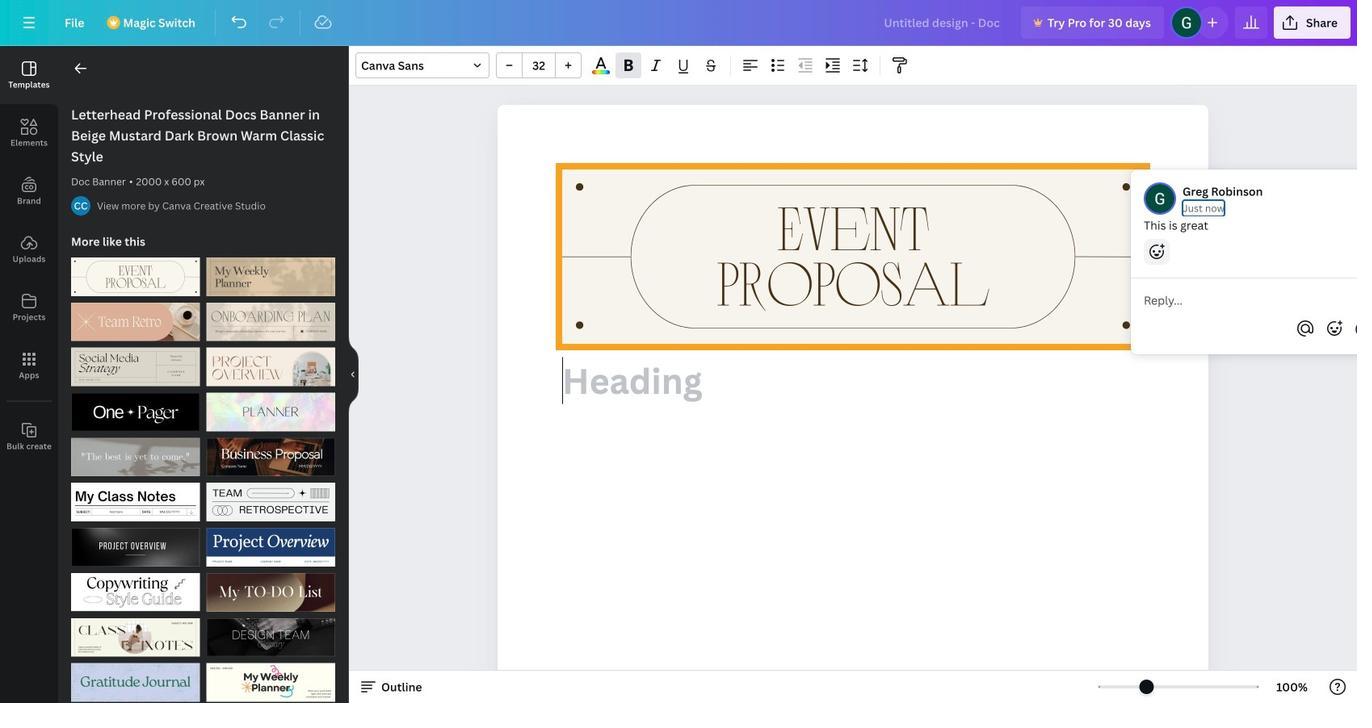 Task type: describe. For each thing, give the bounding box(es) containing it.
class notes school docs banner in beige black warm classic style group
[[71, 609, 200, 657]]

planner personal docs banner in tan ash grey warm classic style group
[[206, 248, 335, 296]]

class notes school docs banner in beige black warm classic style image
[[71, 619, 200, 657]]

interview preparations docs banner in beige black and white classic professional style image
[[71, 438, 200, 477]]

– – number field
[[527, 58, 550, 73]]

team retro professional docs banner in grey black sleek monochrome style group
[[206, 474, 335, 522]]

black clean and minimalist project overview docs banner group
[[71, 519, 200, 567]]

design team glossary docs banner in black and white editorial style image
[[206, 619, 335, 657]]

team retro professional docs banner in salmon tan warm classic style image
[[71, 303, 200, 341]]

project overview/one-pager professional docs banner in blue white traditional corporate style image
[[206, 528, 335, 567]]

event/business proposal professional docs banner in beige dark brown warm classic style group
[[71, 248, 200, 296]]

canva creative studio image
[[71, 196, 90, 216]]

to-do list personal docs banner in brown white photocentric style group
[[206, 564, 335, 612]]

gratitude journal docs banner in light blue green vibrant professional style group
[[71, 654, 200, 702]]

hide image
[[348, 336, 359, 414]]

social media strategy professional docs banner in khaki black warm classic style image
[[71, 348, 200, 387]]

white holographic background planner docs banner group
[[206, 383, 335, 432]]

gratitude journal docs banner in light blue green vibrant professional style image
[[71, 664, 200, 702]]

Zoom button
[[1266, 675, 1318, 700]]

project overview/one-pager professional docs banner in blue white traditional corporate style group
[[206, 519, 335, 567]]

class notes school docs banner in white black sleek monochrome style group
[[71, 474, 200, 522]]

Design title text field
[[871, 6, 1014, 39]]

team retro professional docs banner in grey black sleek monochrome style image
[[206, 483, 335, 522]]



Task type: vqa. For each thing, say whether or not it's contained in the screenshot.
Grade 1
no



Task type: locate. For each thing, give the bounding box(es) containing it.
project overview/one-pager professional docs banner in black white sleek monochrome style image
[[71, 393, 200, 432]]

white holographic background planner docs banner image
[[206, 393, 335, 432]]

onboarding plan professional docs banner in beige ash grey warm classic style image
[[206, 303, 335, 341]]

copywriting style guide docs banner in black and white editorial style image
[[71, 573, 200, 612]]

event/business proposal professional docs banner in beige dark brown warm classic style image
[[71, 258, 200, 296]]

event/business proposal professional docs banner in dark brown white photocentric style image
[[206, 438, 335, 477]]

event/business proposal professional docs banner in dark brown white photocentric style group
[[206, 428, 335, 477]]

planner personal docs banner in ivory pink yellow playful abstract style image
[[206, 664, 335, 702]]

team retro professional docs banner in salmon tan warm classic style group
[[71, 293, 200, 341]]

list
[[1131, 170, 1357, 406]]

copywriting style guide docs banner in black and white editorial style group
[[71, 564, 200, 612]]

class notes school docs banner in white black sleek monochrome style image
[[71, 483, 200, 522]]

interview preparations docs banner in beige black and white classic professional style group
[[71, 428, 200, 477]]

social media strategy professional docs banner in khaki black warm classic style group
[[71, 338, 200, 387]]

canva creative studio element
[[71, 196, 90, 216]]

project overview/one-pager professional docs banner in beige brown warm classic style image
[[206, 348, 335, 387]]

project overview/one-pager professional docs banner in beige brown warm classic style group
[[206, 338, 335, 387]]

planner personal docs banner in ivory pink yellow playful abstract style group
[[206, 654, 335, 702]]

design team glossary docs banner in black and white editorial style group
[[206, 609, 335, 657]]

planner personal docs banner in tan ash grey warm classic style image
[[206, 258, 335, 296]]

to-do list personal docs banner in brown white photocentric style image
[[206, 573, 335, 612]]

None text field
[[498, 105, 1208, 704]]

main menu bar
[[0, 0, 1357, 46]]

project overview/one-pager professional docs banner in black white sleek monochrome style group
[[71, 383, 200, 432]]

color range image
[[592, 70, 610, 74]]

group
[[496, 53, 582, 78]]

black clean and minimalist project overview docs banner image
[[71, 528, 200, 567]]

side panel tab list
[[0, 46, 58, 466]]

onboarding plan professional docs banner in beige ash grey warm classic style group
[[206, 293, 335, 341]]

Reply draft. Add a reply or @mention. text field
[[1144, 292, 1357, 309]]



